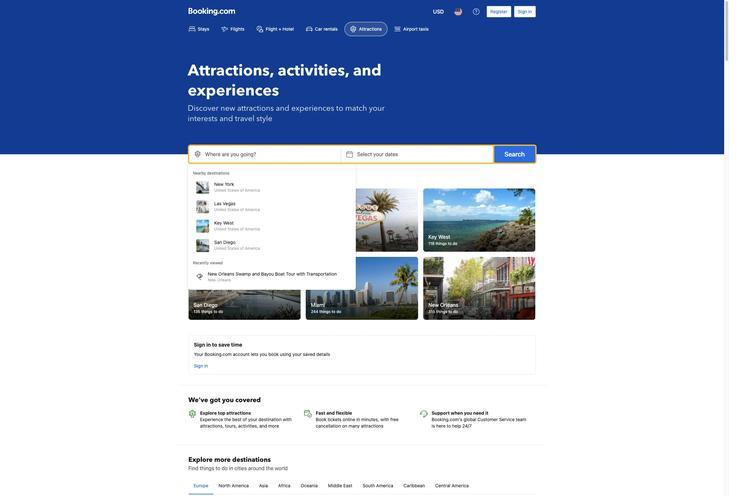 Task type: vqa. For each thing, say whether or not it's contained in the screenshot.
change,
no



Task type: describe. For each thing, give the bounding box(es) containing it.
states for key west
[[228, 227, 239, 232]]

rentals
[[324, 26, 338, 32]]

when
[[451, 411, 463, 416]]

things inside explore more destinations find things to do in cities around the world
[[200, 466, 214, 472]]

bayou
[[261, 271, 274, 277]]

united for key
[[214, 227, 226, 232]]

minutes,
[[362, 417, 379, 423]]

using
[[280, 352, 292, 357]]

we've got you covered
[[189, 396, 261, 405]]

1208
[[194, 241, 203, 246]]

attractions, activities, and experiences discover new attractions and experiences to match your interests and travel style
[[188, 60, 385, 124]]

flight
[[266, 26, 278, 32]]

dates
[[385, 152, 398, 157]]

north america button
[[214, 478, 254, 495]]

do for new orleans
[[454, 310, 458, 315]]

team
[[516, 417, 527, 423]]

need
[[474, 411, 485, 416]]

world
[[275, 466, 288, 472]]

stays
[[198, 26, 209, 32]]

things for san diego
[[201, 310, 213, 315]]

1 vertical spatial orleans
[[217, 278, 231, 283]]

2 vertical spatial sign
[[194, 364, 203, 369]]

244
[[311, 310, 319, 315]]

fast
[[316, 411, 326, 416]]

orleans for new orleans swamp and bayou boat tour with transportation
[[218, 271, 235, 277]]

middle east
[[328, 484, 353, 489]]

to inside the support when you need it booking.com's global customer service team is here to help 24/7
[[447, 424, 451, 429]]

Where are you going? search field
[[189, 146, 341, 163]]

and inside fast and flexible book tickets online in minutes, with free cancellation on many attractions
[[327, 411, 335, 416]]

stays link
[[183, 22, 215, 36]]

tour
[[286, 271, 295, 277]]

airport taxis
[[404, 26, 429, 32]]

united for las
[[214, 207, 226, 212]]

account
[[233, 352, 250, 357]]

0 vertical spatial sign in
[[518, 9, 532, 14]]

attractions inside fast and flexible book tickets online in minutes, with free cancellation on many attractions
[[361, 424, 384, 429]]

america inside key west united states of america
[[245, 227, 260, 232]]

activities, inside the attractions, activities, and experiences discover new attractions and experiences to match your interests and travel style
[[278, 60, 349, 81]]

recently viewed
[[193, 261, 223, 266]]

in right register
[[529, 9, 532, 14]]

things inside miami 244 things to do
[[320, 310, 331, 315]]

and inside new orleans swamp and bayou boat tour with transportation new orleans
[[252, 271, 260, 277]]

caribbean button
[[399, 478, 431, 495]]

states for san diego
[[228, 246, 239, 251]]

san diego united states of america
[[214, 240, 260, 251]]

to inside explore more destinations find things to do in cities around the world
[[216, 466, 220, 472]]

las
[[214, 201, 222, 207]]

0 vertical spatial you
[[260, 352, 267, 357]]

more inside explore more destinations find things to do in cities around the world
[[214, 456, 231, 465]]

las vegas image
[[306, 189, 418, 252]]

new for united
[[214, 182, 224, 187]]

your
[[194, 352, 203, 357]]

swamp
[[236, 271, 251, 277]]

service
[[500, 417, 515, 423]]

asia button
[[254, 478, 273, 495]]

nearby destinations for viewed
[[193, 171, 230, 176]]

south america
[[363, 484, 394, 489]]

attractions link
[[345, 22, 388, 36]]

explore top attractions experience the best of your destination with attractions, tours, activities, and more
[[200, 411, 292, 429]]

key west united states of america
[[214, 220, 260, 232]]

america inside south america button
[[376, 484, 394, 489]]

caribbean
[[404, 484, 425, 489]]

flights
[[231, 26, 245, 32]]

of inside explore top attractions experience the best of your destination with attractions, tours, activities, and more
[[243, 417, 247, 423]]

africa
[[278, 484, 291, 489]]

fast and flexible book tickets online in minutes, with free cancellation on many attractions
[[316, 411, 399, 429]]

top
[[218, 411, 226, 416]]

explore for explore top attractions
[[200, 411, 217, 416]]

central america button
[[431, 478, 474, 495]]

new
[[221, 103, 235, 114]]

america inside the new york united states of america
[[245, 188, 260, 193]]

lets
[[251, 352, 259, 357]]

saved
[[303, 352, 315, 357]]

sign in to save time
[[194, 342, 242, 348]]

flights link
[[216, 22, 250, 36]]

with inside explore top attractions experience the best of your destination with attractions, tours, activities, and more
[[283, 417, 292, 423]]

west for key west 118 things to do
[[439, 234, 451, 240]]

1 horizontal spatial sign in link
[[514, 6, 536, 17]]

united for new
[[214, 188, 226, 193]]

new for 315
[[429, 303, 439, 308]]

san for san diego 135 things to do
[[194, 303, 203, 308]]

asia
[[259, 484, 268, 489]]

customer
[[478, 417, 498, 423]]

car rentals
[[315, 26, 338, 32]]

key west image
[[424, 189, 536, 252]]

search button
[[495, 146, 536, 163]]

your booking.com account lets you book using your saved details
[[194, 352, 330, 357]]

usd
[[434, 9, 444, 15]]

new orleans image
[[424, 257, 536, 320]]

interests
[[188, 113, 218, 124]]

315
[[429, 310, 435, 315]]

your right using
[[293, 352, 302, 357]]

miami
[[311, 303, 325, 308]]

america inside north america button
[[232, 484, 249, 489]]

west for key west united states of america
[[223, 220, 234, 226]]

your inside explore top attractions experience the best of your destination with attractions, tours, activities, and more
[[248, 417, 258, 423]]

recently
[[193, 261, 209, 266]]

new down recently viewed
[[208, 278, 216, 283]]

states for las vegas
[[228, 207, 239, 212]]

york for new york united states of america
[[225, 182, 234, 187]]

north
[[219, 484, 231, 489]]

online
[[343, 417, 356, 423]]

destinations for sign in to save time
[[213, 175, 252, 183]]

attractions,
[[188, 60, 274, 81]]

booking.com image
[[189, 8, 235, 16]]

taxis
[[419, 26, 429, 32]]

more inside explore top attractions experience the best of your destination with attractions, tours, activities, and more
[[269, 424, 279, 429]]

around
[[248, 466, 265, 472]]

america inside las vegas united states of america
[[245, 207, 260, 212]]

europe
[[194, 484, 208, 489]]

middle
[[328, 484, 342, 489]]

travel
[[235, 113, 255, 124]]

booking.com's
[[432, 417, 463, 423]]

you for support when you need it booking.com's global customer service team is here to help 24/7
[[464, 411, 473, 416]]



Task type: locate. For each thing, give the bounding box(es) containing it.
america up 'swamp'
[[245, 246, 260, 251]]

1 vertical spatial more
[[214, 456, 231, 465]]

york up recently viewed
[[206, 234, 216, 240]]

destination
[[259, 417, 282, 423]]

orleans inside "new orleans 315 things to do"
[[441, 303, 459, 308]]

orleans
[[218, 271, 235, 277], [217, 278, 231, 283], [441, 303, 459, 308]]

of inside the new york united states of america
[[240, 188, 244, 193]]

cancellation
[[316, 424, 341, 429]]

sign in right register
[[518, 9, 532, 14]]

explore
[[200, 411, 217, 416], [189, 456, 213, 465]]

airport taxis link
[[389, 22, 434, 36]]

destinations up around at bottom left
[[232, 456, 271, 465]]

do right 244 at left
[[337, 310, 341, 315]]

1 horizontal spatial the
[[266, 466, 274, 472]]

to up north
[[216, 466, 220, 472]]

it
[[486, 411, 489, 416]]

central america
[[436, 484, 469, 489]]

destinations inside explore more destinations find things to do in cities around the world
[[232, 456, 271, 465]]

attractions down minutes,
[[361, 424, 384, 429]]

1 vertical spatial the
[[266, 466, 274, 472]]

states down vegas
[[228, 207, 239, 212]]

middle east button
[[323, 478, 358, 495]]

to left save
[[212, 342, 217, 348]]

nearby destinations for in
[[189, 175, 252, 183]]

states for new york
[[228, 188, 239, 193]]

1 horizontal spatial with
[[297, 271, 305, 277]]

united up las
[[214, 188, 226, 193]]

hotel
[[283, 26, 294, 32]]

things right 315
[[436, 310, 448, 315]]

your right best
[[248, 417, 258, 423]]

things for key west
[[436, 241, 447, 246]]

0 vertical spatial york
[[225, 182, 234, 187]]

the inside explore top attractions experience the best of your destination with attractions, tours, activities, and more
[[225, 417, 231, 423]]

the inside explore more destinations find things to do in cities around the world
[[266, 466, 274, 472]]

of for key west
[[240, 227, 244, 232]]

vegas
[[223, 201, 236, 207]]

activities,
[[278, 60, 349, 81], [238, 424, 258, 429]]

america up las vegas united states of america
[[245, 188, 260, 193]]

1 vertical spatial key
[[429, 234, 437, 240]]

global
[[464, 417, 477, 423]]

san
[[214, 240, 222, 245], [194, 303, 203, 308]]

2 vertical spatial orleans
[[441, 303, 459, 308]]

0 horizontal spatial west
[[223, 220, 234, 226]]

with inside fast and flexible book tickets online in minutes, with free cancellation on many attractions
[[381, 417, 389, 423]]

miami image
[[306, 257, 418, 320]]

san up "135"
[[194, 303, 203, 308]]

0 horizontal spatial diego
[[204, 303, 218, 308]]

united for san
[[214, 246, 226, 251]]

explore for explore more destinations
[[189, 456, 213, 465]]

with
[[297, 271, 305, 277], [283, 417, 292, 423], [381, 417, 389, 423]]

orleans for new orleans
[[441, 303, 459, 308]]

of for new york
[[240, 188, 244, 193]]

0 vertical spatial explore
[[200, 411, 217, 416]]

key up 118
[[429, 234, 437, 240]]

0 vertical spatial west
[[223, 220, 234, 226]]

0 vertical spatial the
[[225, 417, 231, 423]]

of for las vegas
[[240, 207, 244, 212]]

to inside "new orleans 315 things to do"
[[449, 310, 453, 315]]

do inside san diego 135 things to do
[[219, 310, 223, 315]]

do inside miami 244 things to do
[[337, 310, 341, 315]]

0 horizontal spatial more
[[214, 456, 231, 465]]

to
[[336, 103, 344, 114], [216, 241, 220, 246], [448, 241, 452, 246], [214, 310, 218, 315], [332, 310, 336, 315], [449, 310, 453, 315], [212, 342, 217, 348], [447, 424, 451, 429], [216, 466, 220, 472]]

to left match
[[336, 103, 344, 114]]

1 vertical spatial activities,
[[238, 424, 258, 429]]

3 states from the top
[[228, 227, 239, 232]]

destinations
[[207, 171, 230, 176], [213, 175, 252, 183], [232, 456, 271, 465]]

san inside san diego united states of america
[[214, 240, 222, 245]]

do right "135"
[[219, 310, 223, 315]]

do inside key west 118 things to do
[[453, 241, 458, 246]]

cities
[[235, 466, 247, 472]]

your right match
[[369, 103, 385, 114]]

europe button
[[189, 478, 214, 495]]

nearby destinations up las
[[189, 175, 252, 183]]

do for new york
[[221, 241, 226, 246]]

with right destination
[[283, 417, 292, 423]]

more up north
[[214, 456, 231, 465]]

you for we've got you covered
[[222, 396, 234, 405]]

you up the global
[[464, 411, 473, 416]]

you right the lets
[[260, 352, 267, 357]]

1 vertical spatial you
[[222, 396, 234, 405]]

sign in link right register link
[[514, 6, 536, 17]]

africa button
[[273, 478, 296, 495]]

flight + hotel link
[[251, 22, 299, 36]]

things right "135"
[[201, 310, 213, 315]]

to right 315
[[449, 310, 453, 315]]

0 horizontal spatial activities,
[[238, 424, 258, 429]]

0 vertical spatial orleans
[[218, 271, 235, 277]]

you inside the support when you need it booking.com's global customer service team is here to help 24/7
[[464, 411, 473, 416]]

0 horizontal spatial experiences
[[188, 80, 279, 101]]

to right 118
[[448, 241, 452, 246]]

nearby
[[193, 171, 206, 176], [189, 175, 212, 183]]

support when you need it booking.com's global customer service team is here to help 24/7
[[432, 411, 527, 429]]

the
[[225, 417, 231, 423], [266, 466, 274, 472]]

sign down your
[[194, 364, 203, 369]]

and inside explore top attractions experience the best of your destination with attractions, tours, activities, and more
[[260, 424, 267, 429]]

1 vertical spatial west
[[439, 234, 451, 240]]

on
[[342, 424, 348, 429]]

do right 315
[[454, 310, 458, 315]]

do inside explore more destinations find things to do in cities around the world
[[222, 466, 228, 472]]

+
[[279, 26, 282, 32]]

north america
[[219, 484, 249, 489]]

san inside san diego 135 things to do
[[194, 303, 203, 308]]

new york image
[[189, 189, 301, 252]]

1 horizontal spatial diego
[[224, 240, 236, 245]]

attractions
[[359, 26, 382, 32]]

new inside new york 1208 things to do
[[194, 234, 204, 240]]

1 vertical spatial diego
[[204, 303, 218, 308]]

destinations up vegas
[[213, 175, 252, 183]]

flexible
[[336, 411, 352, 416]]

2 vertical spatial attractions
[[361, 424, 384, 429]]

0 vertical spatial diego
[[224, 240, 236, 245]]

oceania button
[[296, 478, 323, 495]]

many
[[349, 424, 360, 429]]

key for key west 118 things to do
[[429, 234, 437, 240]]

to inside san diego 135 things to do
[[214, 310, 218, 315]]

in inside explore more destinations find things to do in cities around the world
[[229, 466, 233, 472]]

1 states from the top
[[228, 188, 239, 193]]

sign in
[[518, 9, 532, 14], [194, 364, 208, 369]]

new up 315
[[429, 303, 439, 308]]

0 vertical spatial attractions
[[237, 103, 274, 114]]

0 horizontal spatial the
[[225, 417, 231, 423]]

1 vertical spatial sign in link
[[191, 361, 211, 372]]

united
[[214, 188, 226, 193], [214, 207, 226, 212], [214, 227, 226, 232], [214, 246, 226, 251]]

0 horizontal spatial sign in
[[194, 364, 208, 369]]

things right 1208
[[204, 241, 215, 246]]

new york 1208 things to do
[[194, 234, 226, 246]]

things inside key west 118 things to do
[[436, 241, 447, 246]]

sign in link down your
[[191, 361, 211, 372]]

america right south
[[376, 484, 394, 489]]

new orleans 315 things to do
[[429, 303, 459, 315]]

attractions inside explore top attractions experience the best of your destination with attractions, tours, activities, and more
[[227, 411, 251, 416]]

register link
[[487, 6, 512, 17]]

you right the got
[[222, 396, 234, 405]]

2 vertical spatial you
[[464, 411, 473, 416]]

things
[[204, 241, 215, 246], [436, 241, 447, 246], [201, 310, 213, 315], [320, 310, 331, 315], [436, 310, 448, 315], [200, 466, 214, 472]]

0 vertical spatial key
[[214, 220, 222, 226]]

118
[[429, 241, 435, 246]]

las vegas united states of america
[[214, 201, 260, 212]]

you
[[260, 352, 267, 357], [222, 396, 234, 405], [464, 411, 473, 416]]

united down las
[[214, 207, 226, 212]]

airport
[[404, 26, 418, 32]]

things inside "new orleans 315 things to do"
[[436, 310, 448, 315]]

1 vertical spatial san
[[194, 303, 203, 308]]

tab list containing europe
[[189, 478, 536, 495]]

san right 1208
[[214, 240, 222, 245]]

1 horizontal spatial west
[[439, 234, 451, 240]]

to inside the attractions, activities, and experiences discover new attractions and experiences to match your interests and travel style
[[336, 103, 344, 114]]

of up san diego united states of america
[[240, 227, 244, 232]]

south
[[363, 484, 375, 489]]

in up booking.com
[[206, 342, 211, 348]]

america
[[245, 188, 260, 193], [245, 207, 260, 212], [245, 227, 260, 232], [245, 246, 260, 251], [232, 484, 249, 489], [376, 484, 394, 489], [452, 484, 469, 489]]

san diego image
[[189, 257, 301, 320]]

diego for san diego united states of america
[[224, 240, 236, 245]]

do for key west
[[453, 241, 458, 246]]

san diego 135 things to do
[[194, 303, 223, 315]]

things inside san diego 135 things to do
[[201, 310, 213, 315]]

to inside key west 118 things to do
[[448, 241, 452, 246]]

states inside the new york united states of america
[[228, 188, 239, 193]]

0 horizontal spatial san
[[194, 303, 203, 308]]

2 horizontal spatial you
[[464, 411, 473, 416]]

states inside key west united states of america
[[228, 227, 239, 232]]

do inside new york 1208 things to do
[[221, 241, 226, 246]]

do up viewed
[[221, 241, 226, 246]]

attractions,
[[200, 424, 224, 429]]

america up key west united states of america
[[245, 207, 260, 212]]

booking.com
[[205, 352, 232, 357]]

west inside key west 118 things to do
[[439, 234, 451, 240]]

diego for san diego 135 things to do
[[204, 303, 218, 308]]

york for new york 1208 things to do
[[206, 234, 216, 240]]

1 horizontal spatial activities,
[[278, 60, 349, 81]]

4 states from the top
[[228, 246, 239, 251]]

more
[[269, 424, 279, 429], [214, 456, 231, 465]]

0 horizontal spatial you
[[222, 396, 234, 405]]

states inside las vegas united states of america
[[228, 207, 239, 212]]

america up san diego united states of america
[[245, 227, 260, 232]]

in down booking.com
[[204, 364, 208, 369]]

0 horizontal spatial sign in link
[[191, 361, 211, 372]]

1 vertical spatial sign in
[[194, 364, 208, 369]]

united inside las vegas united states of america
[[214, 207, 226, 212]]

oceania
[[301, 484, 318, 489]]

1 united from the top
[[214, 188, 226, 193]]

register
[[491, 9, 508, 14]]

tickets
[[328, 417, 342, 423]]

united down new york 1208 things to do
[[214, 246, 226, 251]]

things for new orleans
[[436, 310, 448, 315]]

3 united from the top
[[214, 227, 226, 232]]

diego inside san diego united states of america
[[224, 240, 236, 245]]

of inside key west united states of america
[[240, 227, 244, 232]]

explore more destinations find things to do in cities around the world
[[189, 456, 288, 472]]

tab list
[[189, 478, 536, 495]]

1 horizontal spatial more
[[269, 424, 279, 429]]

destinations for recently viewed
[[207, 171, 230, 176]]

explore inside explore top attractions experience the best of your destination with attractions, tours, activities, and more
[[200, 411, 217, 416]]

attractions right "new"
[[237, 103, 274, 114]]

car rentals link
[[301, 22, 344, 36]]

0 vertical spatial activities,
[[278, 60, 349, 81]]

1 horizontal spatial sign in
[[518, 9, 532, 14]]

your left the dates
[[374, 152, 384, 157]]

to inside miami 244 things to do
[[332, 310, 336, 315]]

united inside san diego united states of america
[[214, 246, 226, 251]]

experience
[[200, 417, 223, 423]]

york up vegas
[[225, 182, 234, 187]]

free
[[391, 417, 399, 423]]

things for new york
[[204, 241, 215, 246]]

2 united from the top
[[214, 207, 226, 212]]

destinations up the new york united states of america
[[207, 171, 230, 176]]

in left cities
[[229, 466, 233, 472]]

usd button
[[430, 4, 448, 19]]

0 horizontal spatial key
[[214, 220, 222, 226]]

experiences
[[188, 80, 279, 101], [292, 103, 335, 114]]

1 horizontal spatial you
[[260, 352, 267, 357]]

key inside key west 118 things to do
[[429, 234, 437, 240]]

new york united states of america
[[214, 182, 260, 193]]

to down the booking.com's
[[447, 424, 451, 429]]

24/7
[[463, 424, 472, 429]]

nearby for recently
[[193, 171, 206, 176]]

miami 244 things to do
[[311, 303, 341, 315]]

states down key west united states of america
[[228, 246, 239, 251]]

america right north
[[232, 484, 249, 489]]

new for swamp
[[208, 271, 217, 277]]

of inside las vegas united states of america
[[240, 207, 244, 212]]

car
[[315, 26, 323, 32]]

of for san diego
[[240, 246, 244, 251]]

attractions inside the attractions, activities, and experiences discover new attractions and experiences to match your interests and travel style
[[237, 103, 274, 114]]

0 horizontal spatial with
[[283, 417, 292, 423]]

with left free
[[381, 417, 389, 423]]

1 vertical spatial attractions
[[227, 411, 251, 416]]

east
[[344, 484, 353, 489]]

united up new york 1208 things to do
[[214, 227, 226, 232]]

of up las vegas united states of america
[[240, 188, 244, 193]]

covered
[[236, 396, 261, 405]]

attractions up best
[[227, 411, 251, 416]]

1 vertical spatial york
[[206, 234, 216, 240]]

save
[[219, 342, 230, 348]]

nearby destinations
[[193, 171, 230, 176], [189, 175, 252, 183]]

got
[[210, 396, 221, 405]]

1 horizontal spatial york
[[225, 182, 234, 187]]

new
[[214, 182, 224, 187], [194, 234, 204, 240], [208, 271, 217, 277], [208, 278, 216, 283], [429, 303, 439, 308]]

states up vegas
[[228, 188, 239, 193]]

of down key west united states of america
[[240, 246, 244, 251]]

explore inside explore more destinations find things to do in cities around the world
[[189, 456, 213, 465]]

key inside key west united states of america
[[214, 220, 222, 226]]

america right central
[[452, 484, 469, 489]]

2 horizontal spatial with
[[381, 417, 389, 423]]

to right 244 at left
[[332, 310, 336, 315]]

key for key west united states of america
[[214, 220, 222, 226]]

boat
[[275, 271, 285, 277]]

york
[[225, 182, 234, 187], [206, 234, 216, 240]]

york inside the new york united states of america
[[225, 182, 234, 187]]

nearby for sign
[[189, 175, 212, 183]]

key up new york 1208 things to do
[[214, 220, 222, 226]]

san for san diego united states of america
[[214, 240, 222, 245]]

4 united from the top
[[214, 246, 226, 251]]

1 horizontal spatial experiences
[[292, 103, 335, 114]]

sign right register
[[518, 9, 528, 14]]

things inside new york 1208 things to do
[[204, 241, 215, 246]]

states up san diego united states of america
[[228, 227, 239, 232]]

things down miami
[[320, 310, 331, 315]]

activities, inside explore top attractions experience the best of your destination with attractions, tours, activities, and more
[[238, 424, 258, 429]]

things right find
[[200, 466, 214, 472]]

of right best
[[243, 417, 247, 423]]

do right 118
[[453, 241, 458, 246]]

diego inside san diego 135 things to do
[[204, 303, 218, 308]]

sign up your
[[194, 342, 205, 348]]

diego
[[224, 240, 236, 245], [204, 303, 218, 308]]

explore up 'experience'
[[200, 411, 217, 416]]

1 horizontal spatial san
[[214, 240, 222, 245]]

the up tours,
[[225, 417, 231, 423]]

book
[[316, 417, 327, 423]]

viewed
[[210, 261, 223, 266]]

new inside "new orleans 315 things to do"
[[429, 303, 439, 308]]

2 states from the top
[[228, 207, 239, 212]]

sign in down your
[[194, 364, 208, 369]]

america inside central america button
[[452, 484, 469, 489]]

things right 118
[[436, 241, 447, 246]]

new inside the new york united states of america
[[214, 182, 224, 187]]

united inside the new york united states of america
[[214, 188, 226, 193]]

0 vertical spatial sign in link
[[514, 6, 536, 17]]

new up las
[[214, 182, 224, 187]]

of inside san diego united states of america
[[240, 246, 244, 251]]

select your dates
[[358, 152, 398, 157]]

south america button
[[358, 478, 399, 495]]

do inside "new orleans 315 things to do"
[[454, 310, 458, 315]]

to inside new york 1208 things to do
[[216, 241, 220, 246]]

to right "135"
[[214, 310, 218, 315]]

0 vertical spatial more
[[269, 424, 279, 429]]

more down destination
[[269, 424, 279, 429]]

the left world
[[266, 466, 274, 472]]

america inside san diego united states of america
[[245, 246, 260, 251]]

west inside key west united states of america
[[223, 220, 234, 226]]

with right tour
[[297, 271, 305, 277]]

do left cities
[[222, 466, 228, 472]]

to up viewed
[[216, 241, 220, 246]]

united inside key west united states of america
[[214, 227, 226, 232]]

1 vertical spatial experiences
[[292, 103, 335, 114]]

discover
[[188, 103, 219, 114]]

0 vertical spatial experiences
[[188, 80, 279, 101]]

of
[[240, 188, 244, 193], [240, 207, 244, 212], [240, 227, 244, 232], [240, 246, 244, 251], [243, 417, 247, 423]]

0 vertical spatial san
[[214, 240, 222, 245]]

1 vertical spatial sign
[[194, 342, 205, 348]]

of up key west united states of america
[[240, 207, 244, 212]]

new up 1208
[[194, 234, 204, 240]]

explore up find
[[189, 456, 213, 465]]

nearby destinations up the new york united states of america
[[193, 171, 230, 176]]

your inside the attractions, activities, and experiences discover new attractions and experiences to match your interests and travel style
[[369, 103, 385, 114]]

book
[[269, 352, 279, 357]]

new down viewed
[[208, 271, 217, 277]]

new for 1208
[[194, 234, 204, 240]]

1 horizontal spatial key
[[429, 234, 437, 240]]

york inside new york 1208 things to do
[[206, 234, 216, 240]]

in inside fast and flexible book tickets online in minutes, with free cancellation on many attractions
[[357, 417, 360, 423]]

help
[[453, 424, 462, 429]]

in up many
[[357, 417, 360, 423]]

support
[[432, 411, 450, 416]]

states inside san diego united states of america
[[228, 246, 239, 251]]

match
[[346, 103, 367, 114]]

with inside new orleans swamp and bayou boat tour with transportation new orleans
[[297, 271, 305, 277]]

0 horizontal spatial york
[[206, 234, 216, 240]]

1 vertical spatial explore
[[189, 456, 213, 465]]

0 vertical spatial sign
[[518, 9, 528, 14]]

do for san diego
[[219, 310, 223, 315]]



